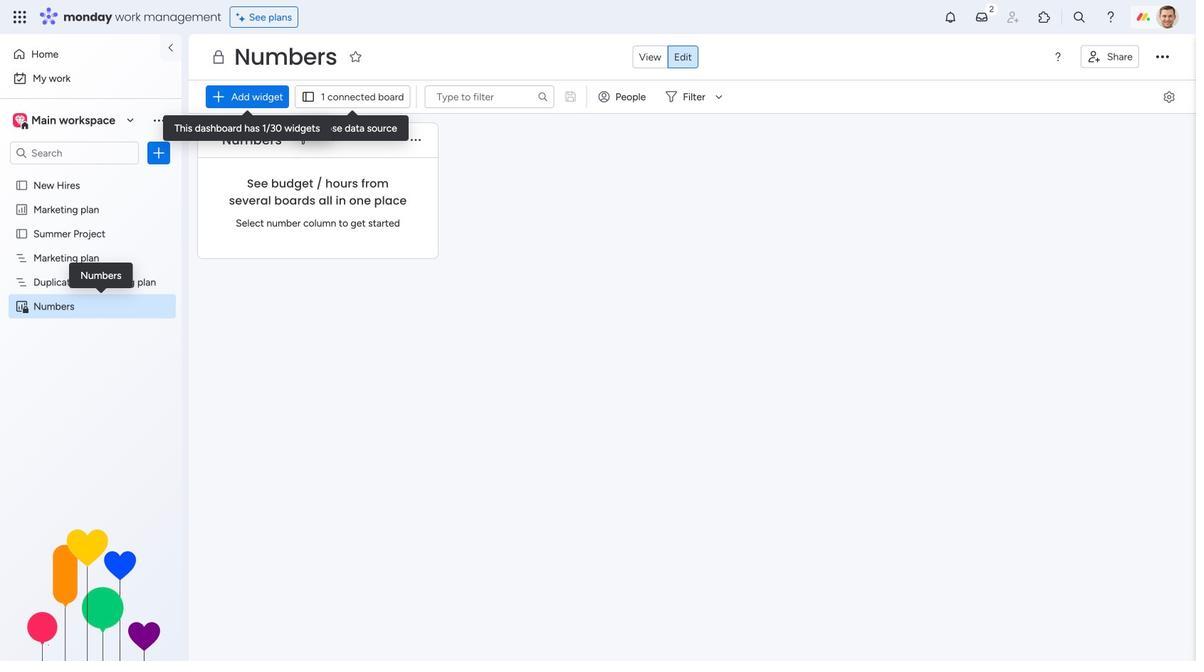 Task type: describe. For each thing, give the bounding box(es) containing it.
2 vertical spatial option
[[0, 173, 182, 175]]

select product image
[[13, 10, 27, 24]]

update feed image
[[975, 10, 989, 24]]

notifications image
[[944, 10, 958, 24]]

help image
[[1104, 10, 1118, 24]]

1 horizontal spatial menu image
[[1053, 51, 1064, 63]]

terry turtle image
[[1157, 6, 1179, 28]]

2 image
[[986, 1, 999, 17]]

1 vertical spatial option
[[9, 67, 173, 90]]

Filter dashboard by text search field
[[425, 85, 554, 108]]

more options image
[[1157, 50, 1169, 64]]

settings image
[[1162, 90, 1177, 104]]

public dashboard image
[[15, 203, 28, 216]]

lottie animation element
[[0, 518, 182, 662]]



Task type: vqa. For each thing, say whether or not it's contained in the screenshot.
Terry Turtle Icon
yes



Task type: locate. For each thing, give the bounding box(es) containing it.
search image
[[537, 91, 549, 103]]

workspace selection element
[[10, 95, 123, 145]]

banner
[[189, 34, 1197, 114]]

menu image
[[1053, 51, 1064, 63], [152, 113, 166, 127]]

search everything image
[[1073, 10, 1087, 24]]

0 horizontal spatial menu image
[[152, 113, 166, 127]]

1 horizontal spatial private dashboard image
[[210, 48, 227, 66]]

None search field
[[425, 85, 554, 108]]

public board image
[[15, 227, 28, 241]]

0 vertical spatial option
[[9, 43, 152, 66]]

0 vertical spatial private dashboard image
[[210, 48, 227, 66]]

monday marketplace image
[[1038, 10, 1052, 24]]

arrow down image
[[711, 88, 728, 105]]

share image
[[1088, 49, 1102, 64]]

see plans image
[[236, 9, 249, 25]]

option
[[9, 43, 152, 66], [9, 67, 173, 90], [0, 173, 182, 175]]

add to favorites image
[[349, 49, 363, 64]]

None field
[[231, 42, 341, 72], [219, 131, 286, 150], [231, 42, 341, 72], [219, 131, 286, 150]]

0 horizontal spatial private dashboard image
[[15, 300, 28, 313]]

options image
[[152, 146, 166, 160]]

menu image up "options" image
[[152, 113, 166, 127]]

0 vertical spatial menu image
[[1053, 51, 1064, 63]]

more dots image
[[411, 135, 421, 145]]

1 vertical spatial private dashboard image
[[15, 300, 28, 313]]

private dashboard image
[[210, 48, 227, 66], [15, 300, 28, 313]]

display modes group
[[633, 46, 699, 68]]

list box
[[0, 170, 182, 511]]

lottie animation image
[[0, 518, 182, 662]]

public board image
[[15, 179, 28, 192]]

Search in workspace field
[[30, 145, 119, 161]]

menu image left share image
[[1053, 51, 1064, 63]]

1 vertical spatial menu image
[[152, 113, 166, 127]]



